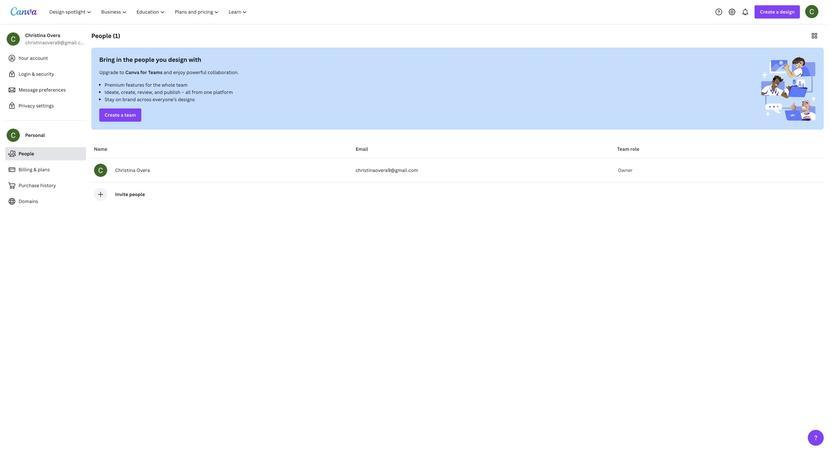 Task type: describe. For each thing, give the bounding box(es) containing it.
people for people (1)
[[91, 32, 111, 40]]

people for people
[[19, 151, 34, 157]]

1 vertical spatial people
[[129, 191, 145, 198]]

purchase history
[[19, 182, 56, 189]]

and inside premium features for the whole team ideate, create, review, and publish – all from one platform stay on brand across everyone's designs
[[154, 89, 163, 95]]

overa for christina overa christinaovera9@gmail.com
[[47, 32, 60, 38]]

teams
[[148, 69, 162, 75]]

everyone's
[[153, 96, 177, 103]]

role
[[630, 146, 639, 152]]

for inside premium features for the whole team ideate, create, review, and publish – all from one platform stay on brand across everyone's designs
[[145, 82, 152, 88]]

christina for christina overa christinaovera9@gmail.com
[[25, 32, 46, 38]]

the inside premium features for the whole team ideate, create, review, and publish – all from one platform stay on brand across everyone's designs
[[153, 82, 161, 88]]

review,
[[137, 89, 153, 95]]

billing
[[19, 166, 32, 173]]

overa for christina overa
[[137, 167, 150, 173]]

your account link
[[5, 52, 86, 65]]

history
[[40, 182, 56, 189]]

list containing premium features for the whole team
[[99, 81, 452, 103]]

christina overa christinaovera9@gmail.com
[[25, 32, 88, 46]]

your
[[19, 55, 29, 61]]

plans
[[38, 166, 50, 173]]

name
[[94, 146, 107, 152]]

stay
[[105, 96, 115, 103]]

0 horizontal spatial design
[[168, 56, 187, 64]]

a for design
[[776, 9, 779, 15]]

invite
[[115, 191, 128, 198]]

0 vertical spatial the
[[123, 56, 133, 64]]

brand
[[123, 96, 136, 103]]

security
[[36, 71, 54, 77]]

people link
[[5, 147, 86, 161]]

publish
[[164, 89, 180, 95]]

0 vertical spatial for
[[140, 69, 147, 75]]

christina overa image
[[805, 5, 819, 18]]

to
[[119, 69, 124, 75]]

collaboration.
[[208, 69, 239, 75]]

a for team
[[121, 112, 123, 118]]

across
[[137, 96, 151, 103]]

design inside dropdown button
[[780, 9, 795, 15]]

bring in the people you design with
[[99, 56, 201, 64]]

create for create a design
[[760, 9, 775, 15]]

upgrade to canva for teams and enjoy powerful collaboration.
[[99, 69, 239, 75]]

message
[[19, 87, 38, 93]]

create a design button
[[755, 5, 800, 19]]

privacy settings
[[19, 103, 54, 109]]

invite people button
[[115, 191, 145, 198]]

with
[[189, 56, 201, 64]]



Task type: locate. For each thing, give the bounding box(es) containing it.
& for login
[[32, 71, 35, 77]]

people
[[91, 32, 111, 40], [19, 151, 34, 157]]

and up 'everyone's'
[[154, 89, 163, 95]]

design left christina overa 'icon'
[[780, 9, 795, 15]]

upgrade
[[99, 69, 118, 75]]

1 horizontal spatial the
[[153, 82, 161, 88]]

the
[[123, 56, 133, 64], [153, 82, 161, 88]]

& for billing
[[33, 166, 37, 173]]

1 vertical spatial and
[[154, 89, 163, 95]]

create inside "create a team" button
[[105, 112, 120, 118]]

message preferences link
[[5, 83, 86, 97]]

designs
[[178, 96, 195, 103]]

you
[[156, 56, 167, 64]]

0 horizontal spatial overa
[[47, 32, 60, 38]]

0 vertical spatial create
[[760, 9, 775, 15]]

0 vertical spatial christinaovera9@gmail.com
[[25, 39, 88, 46]]

1 vertical spatial create
[[105, 112, 120, 118]]

people (1)
[[91, 32, 120, 40]]

settings
[[36, 103, 54, 109]]

christina up "invite"
[[115, 167, 135, 173]]

whole
[[162, 82, 175, 88]]

0 vertical spatial &
[[32, 71, 35, 77]]

overa up the invite people
[[137, 167, 150, 173]]

0 horizontal spatial the
[[123, 56, 133, 64]]

create inside create a design dropdown button
[[760, 9, 775, 15]]

team
[[176, 82, 188, 88], [124, 112, 136, 118]]

the left "whole"
[[153, 82, 161, 88]]

create a team
[[105, 112, 136, 118]]

privacy settings link
[[5, 99, 86, 113]]

for up review,
[[145, 82, 152, 88]]

1 horizontal spatial christina
[[115, 167, 135, 173]]

&
[[32, 71, 35, 77], [33, 166, 37, 173]]

premium
[[105, 82, 125, 88]]

overa inside button
[[137, 167, 150, 173]]

christina overa
[[115, 167, 150, 173]]

0 horizontal spatial create
[[105, 112, 120, 118]]

1 horizontal spatial team
[[176, 82, 188, 88]]

and
[[164, 69, 172, 75], [154, 89, 163, 95]]

for
[[140, 69, 147, 75], [145, 82, 152, 88]]

email
[[356, 146, 368, 152]]

people inside people link
[[19, 151, 34, 157]]

1 vertical spatial the
[[153, 82, 161, 88]]

christina
[[25, 32, 46, 38], [115, 167, 135, 173]]

create a team button
[[99, 109, 141, 122]]

team inside premium features for the whole team ideate, create, review, and publish – all from one platform stay on brand across everyone's designs
[[176, 82, 188, 88]]

0 vertical spatial team
[[176, 82, 188, 88]]

domains link
[[5, 195, 86, 208]]

a inside button
[[121, 112, 123, 118]]

domains
[[19, 198, 38, 205]]

create
[[760, 9, 775, 15], [105, 112, 120, 118]]

all
[[185, 89, 191, 95]]

christina inside button
[[115, 167, 135, 173]]

create,
[[121, 89, 136, 95]]

purchase
[[19, 182, 39, 189]]

1 horizontal spatial and
[[164, 69, 172, 75]]

0 horizontal spatial people
[[19, 151, 34, 157]]

personal
[[25, 132, 45, 138]]

and left enjoy
[[164, 69, 172, 75]]

0 vertical spatial and
[[164, 69, 172, 75]]

christina for christina overa
[[115, 167, 135, 173]]

privacy
[[19, 103, 35, 109]]

people up billing
[[19, 151, 34, 157]]

0 horizontal spatial christina
[[25, 32, 46, 38]]

message preferences
[[19, 87, 66, 93]]

1 vertical spatial christinaovera9@gmail.com
[[356, 167, 418, 173]]

0 horizontal spatial christinaovera9@gmail.com
[[25, 39, 88, 46]]

overa
[[47, 32, 60, 38], [137, 167, 150, 173]]

0 horizontal spatial team
[[124, 112, 136, 118]]

a
[[776, 9, 779, 15], [121, 112, 123, 118]]

purchase history link
[[5, 179, 86, 192]]

create for create a team
[[105, 112, 120, 118]]

billing & plans link
[[5, 163, 86, 176]]

enjoy
[[173, 69, 185, 75]]

people left "(1)"
[[91, 32, 111, 40]]

ideate,
[[105, 89, 120, 95]]

a inside dropdown button
[[776, 9, 779, 15]]

0 vertical spatial christina
[[25, 32, 46, 38]]

overa up 'your account' link
[[47, 32, 60, 38]]

christinaovera9@gmail.com
[[25, 39, 88, 46], [356, 167, 418, 173]]

0 horizontal spatial a
[[121, 112, 123, 118]]

login & security
[[19, 71, 54, 77]]

from
[[192, 89, 203, 95]]

owner
[[618, 167, 633, 173]]

team inside button
[[124, 112, 136, 118]]

0 vertical spatial people
[[134, 56, 154, 64]]

team role
[[617, 146, 639, 152]]

0 vertical spatial a
[[776, 9, 779, 15]]

design
[[780, 9, 795, 15], [168, 56, 187, 64]]

1 horizontal spatial a
[[776, 9, 779, 15]]

0 vertical spatial people
[[91, 32, 111, 40]]

premium features for the whole team ideate, create, review, and publish – all from one platform stay on brand across everyone's designs
[[105, 82, 233, 103]]

1 horizontal spatial people
[[91, 32, 111, 40]]

people right "invite"
[[129, 191, 145, 198]]

list
[[99, 81, 452, 103]]

your account
[[19, 55, 48, 61]]

1 vertical spatial overa
[[137, 167, 150, 173]]

1 vertical spatial a
[[121, 112, 123, 118]]

1 horizontal spatial create
[[760, 9, 775, 15]]

account
[[30, 55, 48, 61]]

1 vertical spatial design
[[168, 56, 187, 64]]

1 vertical spatial for
[[145, 82, 152, 88]]

the right in
[[123, 56, 133, 64]]

top level navigation element
[[45, 5, 253, 19]]

christinaovera9@gmail.com down email
[[356, 167, 418, 173]]

team down brand
[[124, 112, 136, 118]]

on
[[116, 96, 121, 103]]

1 vertical spatial &
[[33, 166, 37, 173]]

features
[[126, 82, 144, 88]]

1 vertical spatial people
[[19, 151, 34, 157]]

login
[[19, 71, 31, 77]]

people up teams
[[134, 56, 154, 64]]

bring
[[99, 56, 115, 64]]

1 horizontal spatial overa
[[137, 167, 150, 173]]

christina inside christina overa christinaovera9@gmail.com
[[25, 32, 46, 38]]

canva
[[125, 69, 139, 75]]

–
[[182, 89, 184, 95]]

in
[[116, 56, 122, 64]]

(1)
[[113, 32, 120, 40]]

login & security link
[[5, 68, 86, 81]]

preferences
[[39, 87, 66, 93]]

1 horizontal spatial design
[[780, 9, 795, 15]]

overa inside christina overa christinaovera9@gmail.com
[[47, 32, 60, 38]]

0 horizontal spatial and
[[154, 89, 163, 95]]

1 vertical spatial christina
[[115, 167, 135, 173]]

0 vertical spatial design
[[780, 9, 795, 15]]

1 vertical spatial team
[[124, 112, 136, 118]]

team up the –
[[176, 82, 188, 88]]

invite people
[[115, 191, 145, 198]]

owner button
[[617, 164, 636, 177]]

for right canva
[[140, 69, 147, 75]]

christina overa button
[[94, 164, 350, 177]]

christinaovera9@gmail.com up 'your account' link
[[25, 39, 88, 46]]

0 vertical spatial overa
[[47, 32, 60, 38]]

design up enjoy
[[168, 56, 187, 64]]

team
[[617, 146, 629, 152]]

platform
[[213, 89, 233, 95]]

powerful
[[187, 69, 207, 75]]

people
[[134, 56, 154, 64], [129, 191, 145, 198]]

billing & plans
[[19, 166, 50, 173]]

christina up your account
[[25, 32, 46, 38]]

one
[[204, 89, 212, 95]]

create a design
[[760, 9, 795, 15]]

& left 'plans' on the top left
[[33, 166, 37, 173]]

1 horizontal spatial christinaovera9@gmail.com
[[356, 167, 418, 173]]

& right login
[[32, 71, 35, 77]]



Task type: vqa. For each thing, say whether or not it's contained in the screenshot.
1
no



